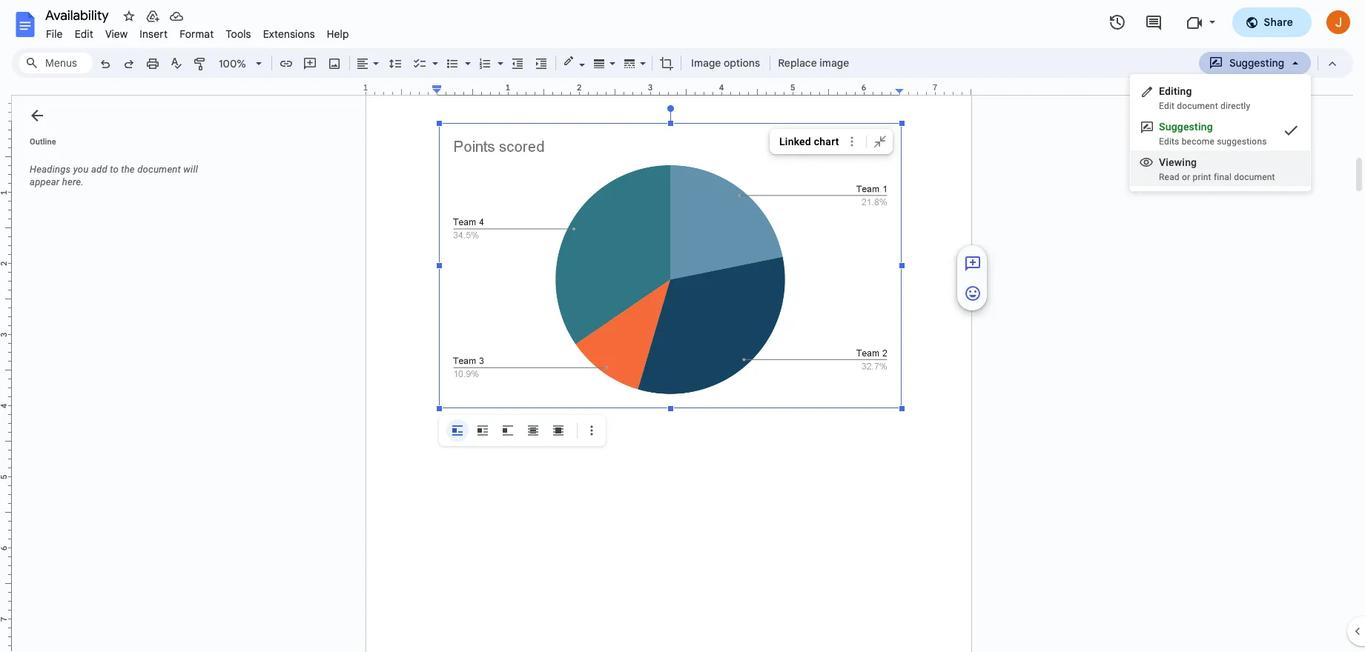 Task type: vqa. For each thing, say whether or not it's contained in the screenshot.
Geometric
no



Task type: locate. For each thing, give the bounding box(es) containing it.
format
[[180, 27, 214, 41]]

application
[[0, 0, 1366, 653]]

insert menu item
[[134, 25, 174, 43]]

document outline element
[[12, 96, 214, 653]]

suggesting
[[1230, 56, 1285, 70]]

linked chart
[[780, 136, 840, 148]]

top margin image
[[0, 50, 11, 125]]

0 vertical spatial edit
[[75, 27, 93, 41]]

file menu item
[[40, 25, 69, 43]]

edit
[[75, 27, 93, 41], [1160, 101, 1175, 111]]

tools menu item
[[220, 25, 257, 43]]

option group inside application
[[447, 420, 570, 442]]

replace image button
[[774, 52, 853, 74]]

s
[[1160, 121, 1166, 133]]

appear
[[30, 177, 60, 188]]

e diting edit document directly
[[1160, 85, 1251, 111]]

insert image image
[[326, 53, 343, 73]]

option group
[[447, 420, 570, 442]]

edits
[[1160, 137, 1180, 147]]

Wrap text radio
[[472, 420, 494, 442]]

share button
[[1233, 7, 1313, 37]]

menu
[[1131, 0, 1312, 601]]

suggesting button
[[1200, 0, 1312, 461]]

menu bar inside menu bar banner
[[40, 19, 355, 44]]

document
[[1178, 101, 1219, 111], [137, 164, 181, 175], [1235, 172, 1276, 183]]

menu inside application
[[1131, 0, 1312, 601]]

image options button
[[685, 52, 767, 74]]

read
[[1160, 172, 1180, 183]]

options
[[724, 56, 761, 70]]

edit menu item
[[69, 25, 99, 43]]

1 horizontal spatial document
[[1178, 101, 1219, 111]]

left margin image
[[367, 84, 441, 95]]

edit down e
[[1160, 101, 1175, 111]]

tools
[[226, 27, 251, 41]]

Zoom field
[[213, 53, 269, 75]]

1 vertical spatial edit
[[1160, 101, 1175, 111]]

document inside v iewing read or print final document
[[1235, 172, 1276, 183]]

Break text radio
[[497, 420, 519, 442]]

replace
[[778, 56, 817, 70]]

menu containing e
[[1131, 0, 1312, 601]]

replace image
[[778, 56, 850, 70]]

document right 'final'
[[1235, 172, 1276, 183]]

1 vertical spatial size image
[[965, 285, 982, 303]]

image
[[820, 56, 850, 70]]

Zoom text field
[[215, 53, 251, 74]]

toolbar
[[442, 420, 603, 442]]

0 horizontal spatial edit
[[75, 27, 93, 41]]

insert
[[140, 27, 168, 41]]

1 horizontal spatial edit
[[1160, 101, 1175, 111]]

size image
[[965, 255, 982, 273], [965, 285, 982, 303]]

document up uggesting
[[1178, 101, 1219, 111]]

0 horizontal spatial document
[[137, 164, 181, 175]]

diting
[[1166, 85, 1193, 97]]

2 size image from the top
[[965, 285, 982, 303]]

v
[[1160, 157, 1167, 168]]

the
[[121, 164, 135, 175]]

2 horizontal spatial document
[[1235, 172, 1276, 183]]

In line radio
[[447, 420, 469, 442]]

menu bar
[[40, 19, 355, 44]]

right margin image
[[896, 84, 971, 95]]

outline
[[30, 137, 56, 147]]

outline heading
[[12, 137, 214, 157]]

1
[[363, 82, 368, 93]]

document inside headings you add to the document will appear here.
[[137, 164, 181, 175]]

final
[[1215, 172, 1232, 183]]

document inside e diting edit document directly
[[1178, 101, 1219, 111]]

document right the
[[137, 164, 181, 175]]

0 vertical spatial size image
[[965, 255, 982, 273]]

view
[[105, 27, 128, 41]]

headings you add to the document will appear here.
[[30, 164, 198, 188]]

edit down rename 'text box'
[[75, 27, 93, 41]]

iewing
[[1167, 157, 1198, 168]]

image options
[[692, 56, 761, 70]]

image
[[692, 56, 721, 70]]

Rename text field
[[40, 6, 117, 24]]

menu bar containing file
[[40, 19, 355, 44]]



Task type: describe. For each thing, give the bounding box(es) containing it.
mode and view toolbar
[[1199, 0, 1345, 461]]

you
[[73, 164, 89, 175]]

or
[[1183, 172, 1191, 183]]

suggestions
[[1218, 137, 1268, 147]]

extensions
[[263, 27, 315, 41]]

edit inside e diting edit document directly
[[1160, 101, 1175, 111]]

to
[[110, 164, 119, 175]]

linked
[[780, 136, 812, 148]]

Star checkbox
[[119, 6, 139, 27]]

help menu item
[[321, 25, 355, 43]]

v iewing read or print final document
[[1160, 157, 1276, 183]]

add
[[91, 164, 107, 175]]

In front of text radio
[[548, 420, 570, 442]]

share
[[1265, 16, 1294, 29]]

format menu item
[[174, 25, 220, 43]]

headings
[[30, 164, 71, 175]]

menu bar banner
[[0, 0, 1366, 653]]

e
[[1160, 85, 1166, 97]]

directly
[[1221, 101, 1251, 111]]

application containing share
[[0, 0, 1366, 653]]

main toolbar
[[92, 0, 854, 185]]

extensions menu item
[[257, 25, 321, 43]]

here.
[[62, 177, 84, 188]]

will
[[184, 164, 198, 175]]

view menu item
[[99, 25, 134, 43]]

s uggesting edits become suggestions
[[1160, 121, 1268, 147]]

linked chart options image
[[845, 134, 861, 150]]

become
[[1182, 137, 1215, 147]]

file
[[46, 27, 63, 41]]

line & paragraph spacing image
[[387, 53, 404, 73]]

print
[[1193, 172, 1212, 183]]

chart
[[814, 136, 840, 148]]

uggesting
[[1166, 121, 1214, 133]]

help
[[327, 27, 349, 41]]

edit inside menu item
[[75, 27, 93, 41]]

chart options element
[[770, 129, 896, 154]]

suggesting edits become suggestions s element
[[1160, 0, 1310, 601]]

Menus field
[[19, 53, 93, 73]]

1 size image from the top
[[965, 255, 982, 273]]

numbered list menu image
[[494, 53, 504, 59]]

Behind text radio
[[522, 420, 545, 442]]



